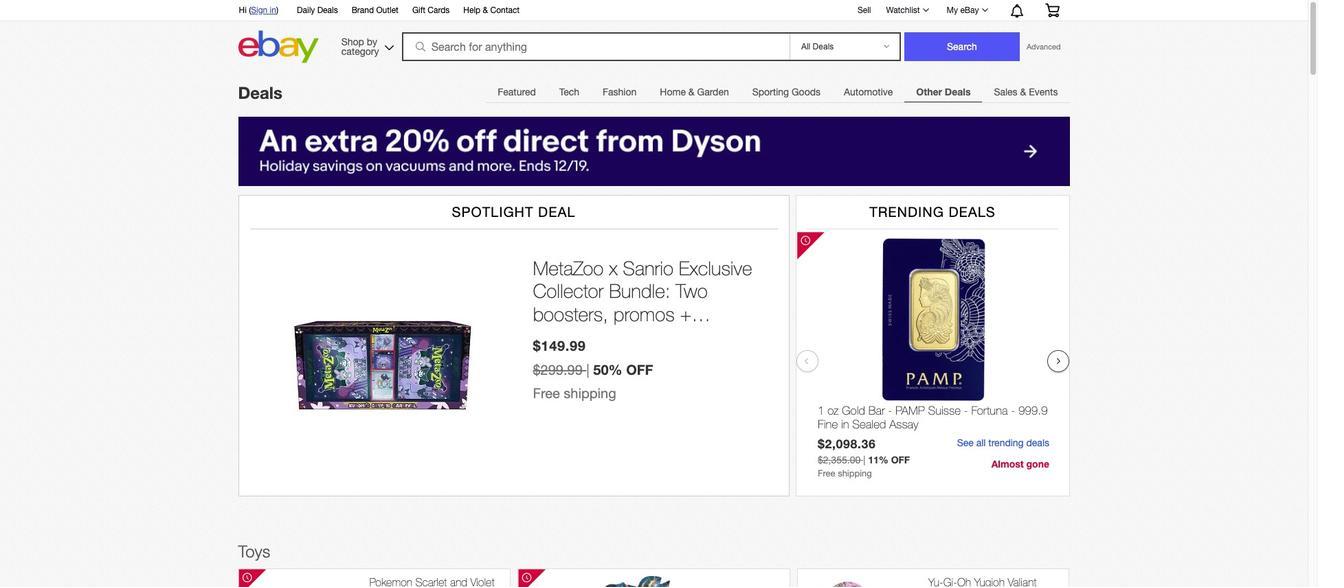 Task type: locate. For each thing, give the bounding box(es) containing it.
0 vertical spatial off
[[626, 361, 654, 378]]

gift cards
[[412, 6, 450, 15]]

$2,355.00 | 11% off free shipping
[[818, 455, 910, 479]]

50%
[[594, 361, 623, 378]]

| left the 11%
[[863, 455, 866, 466]]

0 horizontal spatial &
[[483, 6, 488, 15]]

-
[[888, 404, 892, 418], [964, 404, 968, 418], [1011, 404, 1015, 418]]

1 horizontal spatial in
[[841, 418, 849, 432]]

1 oz gold bar - pamp suisse - fortuna - 999.9 fine in sealed assay
[[818, 404, 1048, 432]]

2 - from the left
[[964, 404, 968, 418]]

off
[[626, 361, 654, 378], [891, 455, 910, 466]]

2 horizontal spatial &
[[1021, 87, 1027, 98]]

| for 50%
[[587, 362, 590, 378]]

& for events
[[1021, 87, 1027, 98]]

almost
[[992, 459, 1024, 470]]

brand
[[352, 6, 374, 15]]

shop by category banner
[[231, 0, 1070, 67]]

&
[[483, 6, 488, 15], [689, 87, 695, 98], [1021, 87, 1027, 98]]

shipping down $299.99 | 50% off
[[564, 385, 617, 401]]

gold
[[842, 404, 865, 418]]

in
[[270, 6, 276, 15], [841, 418, 849, 432]]

| left 50%
[[587, 362, 590, 378]]

sporting goods link
[[741, 78, 833, 106]]

metazoo x sanrio exclusive collector bundle: two boosters, promos + accessories
[[533, 257, 753, 349]]

off inside $2,355.00 | 11% off free shipping
[[891, 455, 910, 466]]

$2,355.00
[[818, 455, 861, 466]]

1 horizontal spatial free
[[818, 469, 835, 479]]

off right 50%
[[626, 361, 654, 378]]

1 horizontal spatial shipping
[[838, 469, 872, 479]]

999.9
[[1019, 404, 1048, 418]]

daily deals
[[297, 6, 338, 15]]

0 horizontal spatial in
[[270, 6, 276, 15]]

sign in link
[[251, 6, 276, 15]]

1 horizontal spatial &
[[689, 87, 695, 98]]

1 vertical spatial in
[[841, 418, 849, 432]]

automotive
[[844, 87, 893, 98]]

spotlight
[[452, 204, 534, 220]]

0 horizontal spatial shipping
[[564, 385, 617, 401]]

an extra 20% off direct from dyson holiday savings on vacuums and more. ends 12/19. image
[[238, 117, 1070, 186]]

0 vertical spatial free
[[533, 385, 560, 401]]

boosters,
[[533, 303, 609, 326]]

deals inside 'account' navigation
[[317, 6, 338, 15]]

1 vertical spatial off
[[891, 455, 910, 466]]

& right home
[[689, 87, 695, 98]]

help
[[464, 6, 481, 15]]

sell link
[[852, 5, 878, 15]]

sales & events link
[[983, 78, 1070, 106]]

free shipping
[[533, 385, 617, 401]]

brand outlet link
[[352, 3, 399, 19]]

assay
[[890, 418, 919, 432]]

free
[[533, 385, 560, 401], [818, 469, 835, 479]]

- left 999.9
[[1011, 404, 1015, 418]]

shipping down '$2,355.00'
[[838, 469, 872, 479]]

other
[[917, 86, 943, 98]]

help & contact link
[[464, 3, 520, 19]]

| inside $2,355.00 | 11% off free shipping
[[863, 455, 866, 466]]

0 horizontal spatial |
[[587, 362, 590, 378]]

spotlight deal
[[452, 204, 576, 220]]

daily deals link
[[297, 3, 338, 19]]

fortuna
[[971, 404, 1008, 418]]

in inside 1 oz gold bar - pamp suisse - fortuna - 999.9 fine in sealed assay
[[841, 418, 849, 432]]

None submit
[[905, 32, 1020, 61]]

deals for other
[[945, 86, 971, 98]]

goods
[[792, 87, 821, 98]]

0 horizontal spatial -
[[888, 404, 892, 418]]

1 horizontal spatial |
[[863, 455, 866, 466]]

1 vertical spatial |
[[863, 455, 866, 466]]

events
[[1029, 87, 1059, 98]]

sanrio
[[623, 257, 674, 280]]

your shopping cart image
[[1045, 3, 1061, 17]]

off right the 11%
[[891, 455, 910, 466]]

sales & events
[[995, 87, 1059, 98]]

1 vertical spatial shipping
[[838, 469, 872, 479]]

1 horizontal spatial -
[[964, 404, 968, 418]]

watchlist link
[[879, 2, 936, 19]]

garden
[[698, 87, 729, 98]]

suisse
[[928, 404, 961, 418]]

two
[[676, 280, 708, 303]]

sell
[[858, 5, 871, 15]]

deals inside menu bar
[[945, 86, 971, 98]]

1
[[818, 404, 824, 418]]

free down $299.99
[[533, 385, 560, 401]]

$149.99
[[533, 337, 586, 354]]

|
[[587, 362, 590, 378], [863, 455, 866, 466]]

$299.99 | 50% off
[[533, 361, 654, 378]]

shipping inside $2,355.00 | 11% off free shipping
[[838, 469, 872, 479]]

0 horizontal spatial off
[[626, 361, 654, 378]]

my
[[947, 6, 959, 15]]

deal
[[538, 204, 576, 220]]

| inside $299.99 | 50% off
[[587, 362, 590, 378]]

in right sign
[[270, 6, 276, 15]]

- right bar
[[888, 404, 892, 418]]

1 vertical spatial free
[[818, 469, 835, 479]]

1 horizontal spatial off
[[891, 455, 910, 466]]

cards
[[428, 6, 450, 15]]

& right sales
[[1021, 87, 1027, 98]]

in inside 'account' navigation
[[270, 6, 276, 15]]

2 horizontal spatial -
[[1011, 404, 1015, 418]]

0 vertical spatial |
[[587, 362, 590, 378]]

0 vertical spatial shipping
[[564, 385, 617, 401]]

deals
[[317, 6, 338, 15], [238, 83, 283, 102], [945, 86, 971, 98], [949, 204, 996, 220]]

exclusive
[[679, 257, 753, 280]]

& inside 'account' navigation
[[483, 6, 488, 15]]

0 horizontal spatial free
[[533, 385, 560, 401]]

shipping
[[564, 385, 617, 401], [838, 469, 872, 479]]

other deals link
[[905, 78, 983, 106]]

sign
[[251, 6, 268, 15]]

advanced link
[[1020, 33, 1068, 61]]

off for 11%
[[891, 455, 910, 466]]

in down gold
[[841, 418, 849, 432]]

free inside $2,355.00 | 11% off free shipping
[[818, 469, 835, 479]]

$299.99
[[533, 362, 583, 378]]

& right help
[[483, 6, 488, 15]]

free down '$2,355.00'
[[818, 469, 835, 479]]

metazoo x sanrio exclusive collector bundle: two boosters, promos + accessories link
[[533, 257, 775, 349]]

toys
[[238, 542, 270, 562]]

home & garden
[[660, 87, 729, 98]]

- right the suisse
[[964, 404, 968, 418]]

0 vertical spatial in
[[270, 6, 276, 15]]



Task type: describe. For each thing, give the bounding box(es) containing it.
trending deals
[[870, 204, 996, 220]]

)
[[276, 6, 279, 15]]

fashion
[[603, 87, 637, 98]]

automotive link
[[833, 78, 905, 106]]

bundle:
[[609, 280, 671, 303]]

off for 50%
[[626, 361, 654, 378]]

sporting
[[753, 87, 789, 98]]

none submit inside shop by category banner
[[905, 32, 1020, 61]]

| for 11%
[[863, 455, 866, 466]]

home & garden link
[[649, 78, 741, 106]]

+
[[680, 303, 692, 326]]

by
[[367, 36, 378, 47]]

sealed
[[852, 418, 886, 432]]

trending
[[989, 438, 1024, 449]]

home
[[660, 87, 686, 98]]

tech
[[560, 87, 580, 98]]

hi
[[239, 6, 247, 15]]

help & contact
[[464, 6, 520, 15]]

all
[[976, 438, 986, 449]]

other deals tab list
[[486, 78, 1070, 106]]

shop
[[342, 36, 364, 47]]

deals link
[[238, 83, 283, 102]]

promos
[[614, 303, 675, 326]]

tech link
[[548, 78, 591, 106]]

hi ( sign in )
[[239, 6, 279, 15]]

ebay
[[961, 6, 979, 15]]

brand outlet
[[352, 6, 399, 15]]

deals for trending
[[949, 204, 996, 220]]

shop by category
[[342, 36, 379, 57]]

shop by category button
[[335, 31, 397, 60]]

almost gone
[[992, 459, 1050, 470]]

account navigation
[[231, 0, 1070, 21]]

outlet
[[376, 6, 399, 15]]

3 - from the left
[[1011, 404, 1015, 418]]

trending
[[870, 204, 945, 220]]

(
[[249, 6, 251, 15]]

pamp
[[896, 404, 925, 418]]

other deals
[[917, 86, 971, 98]]

sporting goods
[[753, 87, 821, 98]]

featured link
[[486, 78, 548, 106]]

fine
[[818, 418, 838, 432]]

gone
[[1027, 459, 1050, 470]]

1 oz gold bar - pamp suisse - fortuna - 999.9 fine in sealed assay link
[[818, 404, 1050, 435]]

watchlist
[[887, 6, 920, 15]]

see all trending deals link
[[957, 438, 1050, 449]]

deals for daily
[[317, 6, 338, 15]]

my ebay link
[[940, 2, 995, 19]]

advanced
[[1027, 43, 1061, 51]]

my ebay
[[947, 6, 979, 15]]

1 - from the left
[[888, 404, 892, 418]]

contact
[[491, 6, 520, 15]]

& for garden
[[689, 87, 695, 98]]

& for contact
[[483, 6, 488, 15]]

see all trending deals
[[957, 438, 1050, 449]]

x
[[609, 257, 618, 280]]

category
[[342, 46, 379, 57]]

fashion link
[[591, 78, 649, 106]]

metazoo
[[533, 257, 604, 280]]

Search for anything text field
[[404, 34, 787, 60]]

accessories
[[533, 326, 630, 349]]

deals
[[1027, 438, 1050, 449]]

collector
[[533, 280, 604, 303]]

11%
[[868, 455, 889, 466]]

sales
[[995, 87, 1018, 98]]

daily
[[297, 6, 315, 15]]

bar
[[869, 404, 885, 418]]

other deals menu bar
[[486, 78, 1070, 106]]

$2,098.36
[[818, 437, 876, 452]]

gift cards link
[[412, 3, 450, 19]]

gift
[[412, 6, 426, 15]]



Task type: vqa. For each thing, say whether or not it's contained in the screenshot.
the right Free
yes



